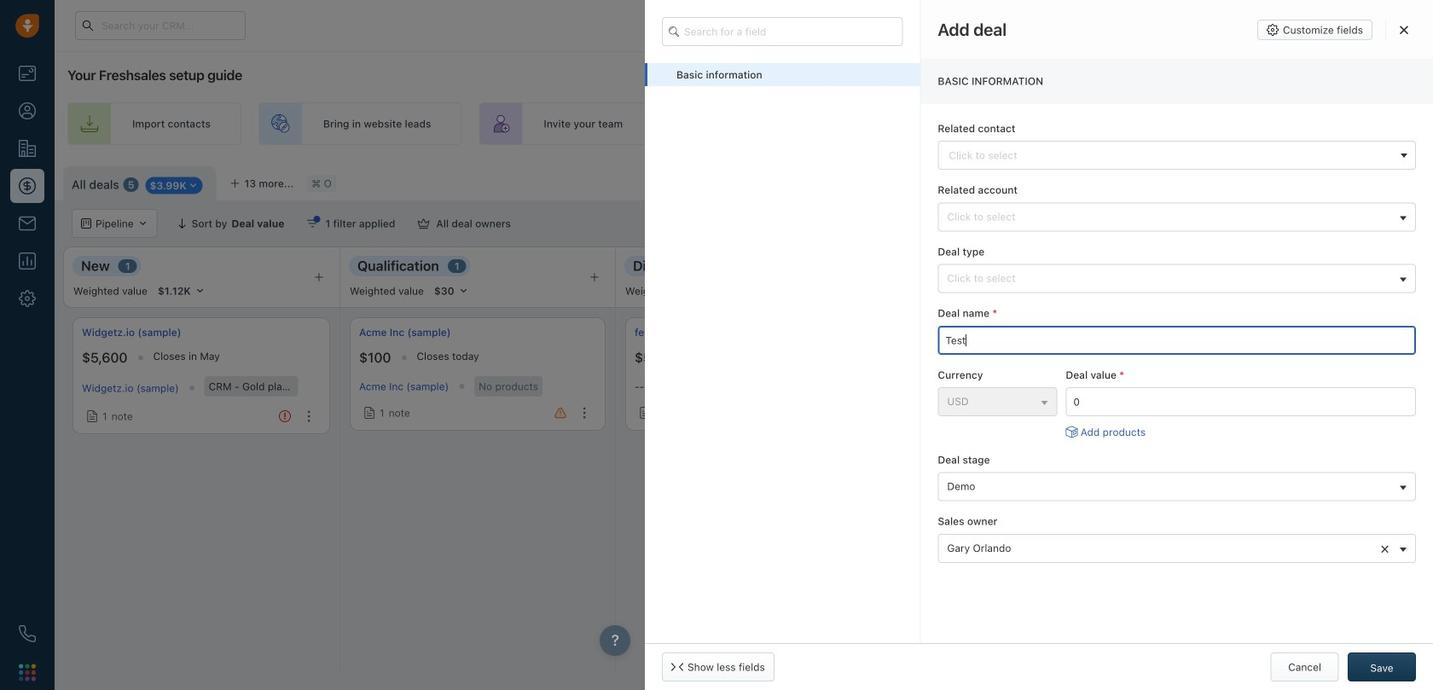Task type: describe. For each thing, give the bounding box(es) containing it.
send email image
[[1274, 20, 1285, 31]]

Enter value number field
[[1066, 387, 1416, 416]]



Task type: locate. For each thing, give the bounding box(es) containing it.
container_wx8msf4aqz5i3rn1 image
[[307, 218, 319, 229], [1189, 218, 1201, 229], [994, 338, 1004, 348], [639, 407, 651, 419], [1178, 536, 1190, 548]]

dialog
[[645, 0, 1433, 690]]

Click to select search field
[[938, 141, 1416, 170]]

phone image
[[19, 625, 36, 642]]

Start typing... text field
[[938, 326, 1416, 355]]

Search field
[[1341, 209, 1426, 238]]

Search for a field text field
[[662, 17, 903, 46]]

freshworks switcher image
[[19, 664, 36, 681]]

search image
[[669, 24, 686, 39]]

phone element
[[10, 617, 44, 651]]

Search your CRM... text field
[[75, 11, 246, 40]]

container_wx8msf4aqz5i3rn1 image
[[417, 218, 429, 229], [363, 407, 375, 419], [86, 410, 98, 422], [1178, 410, 1190, 422]]

None search field
[[662, 17, 903, 46]]

close image
[[1400, 25, 1408, 35]]



Task type: vqa. For each thing, say whether or not it's contained in the screenshot.
click to select Search Box
yes



